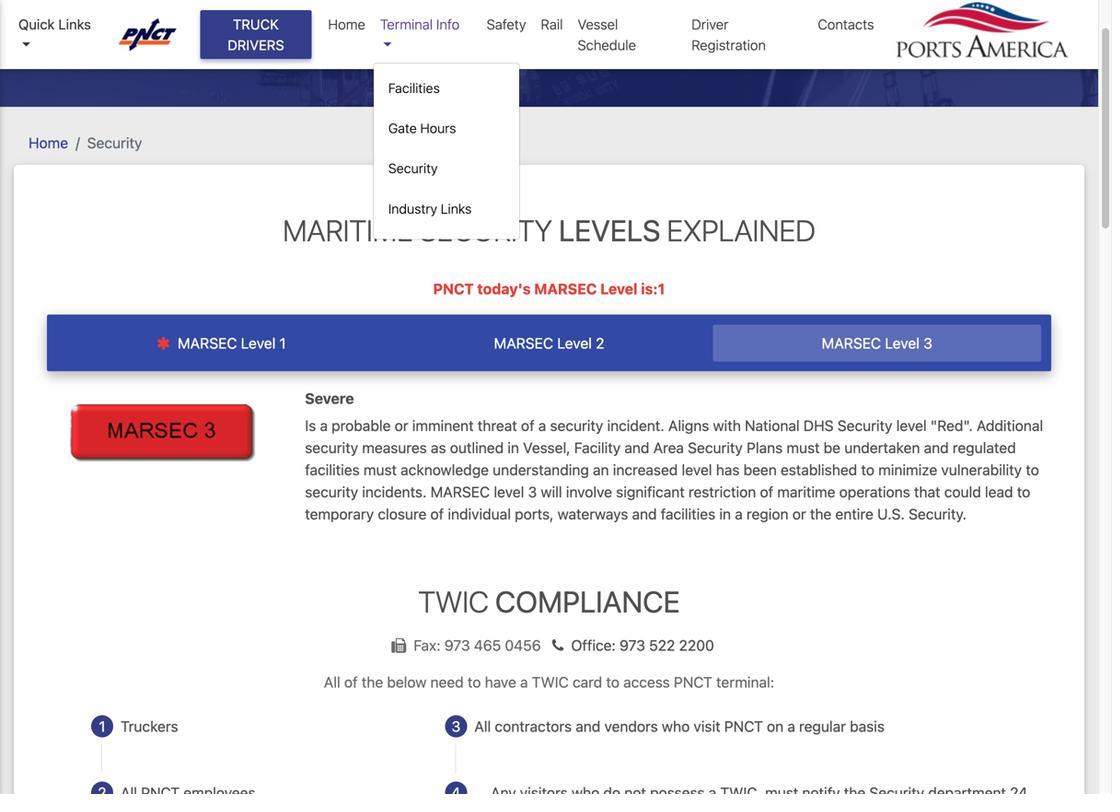 Task type: describe. For each thing, give the bounding box(es) containing it.
1 horizontal spatial level
[[682, 461, 713, 479]]

is a probable or imminent threat of a security incident. aligns with national dhs security level "red". additional security measures as outlined in vessel, facility and area security plans must be undertaken and regulated facilities must acknowledge understanding an increased level has been established to minimize vulnerability to security incidents. marsec level 3 will involve significant restriction of maritime operations that could lead to temporary closure of individual ports, waterways and facilities in a region or the entire u.s. security.
[[305, 417, 1044, 523]]

vessel schedule link
[[571, 6, 685, 63]]

u.s.
[[878, 505, 905, 523]]

undertaken
[[845, 439, 921, 457]]

"red".
[[931, 417, 973, 434]]

vendors
[[605, 718, 658, 735]]

to right card
[[606, 673, 620, 691]]

compliance
[[495, 584, 680, 619]]

is:1
[[641, 280, 665, 298]]

security.
[[909, 505, 967, 523]]

level for marsec level 3
[[885, 335, 920, 352]]

aligns
[[669, 417, 710, 434]]

2 vertical spatial pnct
[[725, 718, 763, 735]]

terminal info
[[380, 16, 460, 32]]

level for marsec level 2
[[558, 335, 592, 352]]

3 inside the is a probable or imminent threat of a security incident. aligns with national dhs security level "red". additional security measures as outlined in vessel, facility and area security plans must be undertaken and regulated facilities must acknowledge understanding an increased level has been established to minimize vulnerability to security incidents. marsec level 3 will involve significant restriction of maritime operations that could lead to temporary closure of individual ports, waterways and facilities in a region or the entire u.s. security.
[[528, 483, 537, 501]]

0 horizontal spatial level
[[494, 483, 524, 501]]

ports,
[[515, 505, 554, 523]]

increased
[[613, 461, 678, 479]]

quick links
[[18, 16, 91, 32]]

regular
[[800, 718, 846, 735]]

1 vertical spatial home link
[[29, 134, 68, 152]]

industry
[[389, 201, 438, 216]]

who
[[662, 718, 690, 735]]

incidents.
[[362, 483, 427, 501]]

0 vertical spatial in
[[508, 439, 520, 457]]

minimize
[[879, 461, 938, 479]]

vessel schedule
[[578, 16, 636, 53]]

2 vertical spatial security
[[305, 483, 358, 501]]

contacts
[[818, 16, 875, 32]]

marsec for marsec level 2
[[494, 335, 554, 352]]

of up vessel,
[[521, 417, 535, 434]]

is
[[305, 417, 316, 434]]

imminent
[[412, 417, 474, 434]]

been
[[744, 461, 777, 479]]

0 vertical spatial or
[[395, 417, 409, 434]]

1 horizontal spatial twic
[[532, 673, 569, 691]]

with
[[713, 417, 741, 434]]

contacts link
[[811, 6, 882, 42]]

1 horizontal spatial must
[[787, 439, 820, 457]]

truckers
[[121, 718, 178, 735]]

basis
[[850, 718, 885, 735]]

lead
[[986, 483, 1014, 501]]

fax: 973 465 0456
[[414, 637, 545, 654]]

understanding
[[493, 461, 589, 479]]

a right have at the left of the page
[[520, 673, 528, 691]]

465
[[474, 637, 501, 654]]

quick
[[18, 16, 55, 32]]

additional
[[977, 417, 1044, 434]]

be
[[824, 439, 841, 457]]

have
[[485, 673, 517, 691]]

a down restriction
[[735, 505, 743, 523]]

all contractors and vendors who visit pnct on a regular basis
[[475, 718, 885, 735]]

marsec for marsec level 1
[[178, 335, 237, 352]]

2
[[596, 335, 605, 352]]

office: 973 522 2200
[[571, 637, 715, 654]]

terminal
[[380, 16, 433, 32]]

to left have at the left of the page
[[468, 673, 481, 691]]

marsec level 1
[[174, 335, 286, 352]]

entire
[[836, 505, 874, 523]]

2200
[[679, 637, 715, 654]]

drivers
[[228, 37, 284, 53]]

area
[[654, 439, 684, 457]]

need
[[431, 673, 464, 691]]

involve
[[566, 483, 613, 501]]

truck drivers link
[[200, 10, 312, 59]]

marsec level 2 link
[[385, 325, 714, 362]]

marsec level 1 link
[[57, 325, 385, 362]]

pnct today's marsec level is:1
[[433, 280, 665, 298]]

will
[[541, 483, 563, 501]]

all for all contractors and vendors who visit pnct on a regular basis
[[475, 718, 491, 735]]

0 horizontal spatial must
[[364, 461, 397, 479]]

all for all of the below need to have a twic card to access pnct terminal:
[[324, 673, 341, 691]]

driver registration link
[[685, 6, 811, 63]]

tab list containing marsec level 1
[[47, 315, 1052, 371]]

0 horizontal spatial the
[[362, 673, 383, 691]]

contractors
[[495, 718, 572, 735]]

maritime security levels explained
[[283, 213, 816, 248]]

waterways
[[558, 505, 629, 523]]

an
[[593, 461, 609, 479]]

industry links link
[[381, 191, 512, 226]]

industry links
[[389, 201, 472, 216]]

hours
[[420, 120, 456, 136]]

973 for office:
[[620, 637, 646, 654]]

and down 'significant'
[[632, 505, 657, 523]]

schedule
[[578, 37, 636, 53]]

marsec level 3
[[822, 335, 933, 352]]

1 horizontal spatial pnct
[[674, 673, 713, 691]]

gate hours
[[389, 120, 456, 136]]

below
[[387, 673, 427, 691]]

maritime
[[283, 213, 413, 248]]

as
[[431, 439, 446, 457]]

vulnerability
[[942, 461, 1023, 479]]

a up vessel,
[[539, 417, 547, 434]]

and down incident.
[[625, 439, 650, 457]]

significant
[[616, 483, 685, 501]]

a right on
[[788, 718, 796, 735]]

and left vendors
[[576, 718, 601, 735]]

1 vertical spatial facilities
[[661, 505, 716, 523]]

0 vertical spatial 3
[[924, 335, 933, 352]]

rail
[[541, 16, 563, 32]]

access
[[624, 673, 670, 691]]



Task type: locate. For each thing, give the bounding box(es) containing it.
safety
[[487, 16, 526, 32]]

home link
[[321, 6, 373, 42], [29, 134, 68, 152]]

0 horizontal spatial or
[[395, 417, 409, 434]]

facilities down restriction
[[661, 505, 716, 523]]

that
[[915, 483, 941, 501]]

1 horizontal spatial facilities
[[661, 505, 716, 523]]

level up undertaken
[[897, 417, 927, 434]]

region
[[747, 505, 789, 523]]

0 vertical spatial home
[[328, 16, 366, 32]]

level for marsec level 1
[[241, 335, 276, 352]]

0 vertical spatial twic
[[419, 584, 489, 619]]

1 horizontal spatial home
[[328, 16, 366, 32]]

all of the below need to have a twic card to access pnct terminal:
[[324, 673, 775, 691]]

the left below
[[362, 673, 383, 691]]

marsec inside the is a probable or imminent threat of a security incident. aligns with national dhs security level "red". additional security measures as outlined in vessel, facility and area security plans must be undertaken and regulated facilities must acknowledge understanding an increased level has been established to minimize vulnerability to security incidents. marsec level 3 will involve significant restriction of maritime operations that could lead to temporary closure of individual ports, waterways and facilities in a region or the entire u.s. security.
[[431, 483, 490, 501]]

and
[[625, 439, 650, 457], [924, 439, 949, 457], [632, 505, 657, 523], [576, 718, 601, 735]]

office:
[[571, 637, 616, 654]]

outlined
[[450, 439, 504, 457]]

0 horizontal spatial home
[[29, 134, 68, 152]]

1 horizontal spatial links
[[441, 201, 472, 216]]

1 vertical spatial home
[[29, 134, 68, 152]]

0 horizontal spatial 973
[[445, 637, 470, 654]]

explained
[[667, 213, 816, 248]]

marsec level 2
[[494, 335, 605, 352]]

0 horizontal spatial 3
[[452, 718, 461, 735]]

on
[[767, 718, 784, 735]]

3 up ""red"."
[[924, 335, 933, 352]]

pnct
[[433, 280, 474, 298], [674, 673, 713, 691], [725, 718, 763, 735]]

1 vertical spatial all
[[475, 718, 491, 735]]

rail link
[[534, 6, 571, 42]]

0 horizontal spatial twic
[[419, 584, 489, 619]]

quick links link
[[18, 14, 101, 55]]

0 vertical spatial must
[[787, 439, 820, 457]]

links for industry links
[[441, 201, 472, 216]]

973 for fax:
[[445, 637, 470, 654]]

1 vertical spatial level
[[682, 461, 713, 479]]

tab list
[[47, 315, 1052, 371]]

threat
[[478, 417, 517, 434]]

pnct left on
[[725, 718, 763, 735]]

info
[[437, 16, 460, 32]]

1 horizontal spatial in
[[720, 505, 731, 523]]

home
[[328, 16, 366, 32], [29, 134, 68, 152]]

0 vertical spatial 1
[[280, 335, 286, 352]]

could
[[945, 483, 982, 501]]

973 right fax:
[[445, 637, 470, 654]]

closure
[[378, 505, 427, 523]]

2 horizontal spatial pnct
[[725, 718, 763, 735]]

registration
[[692, 37, 766, 53]]

restriction
[[689, 483, 757, 501]]

links down security link
[[441, 201, 472, 216]]

2 horizontal spatial level
[[897, 417, 927, 434]]

twic up fax: 973 465 0456
[[419, 584, 489, 619]]

0 vertical spatial level
[[897, 417, 927, 434]]

0456
[[505, 637, 541, 654]]

1 vertical spatial security
[[305, 439, 358, 457]]

a right is
[[320, 417, 328, 434]]

phone image
[[545, 638, 571, 653]]

probable
[[332, 417, 391, 434]]

1 horizontal spatial the
[[810, 505, 832, 523]]

1 vertical spatial links
[[441, 201, 472, 216]]

twic left card
[[532, 673, 569, 691]]

0 horizontal spatial links
[[58, 16, 91, 32]]

links
[[58, 16, 91, 32], [441, 201, 472, 216]]

links right quick
[[58, 16, 91, 32]]

links for quick links
[[58, 16, 91, 32]]

or up measures
[[395, 417, 409, 434]]

security
[[550, 417, 604, 434], [305, 439, 358, 457], [305, 483, 358, 501]]

marsec level 3 link
[[714, 325, 1042, 362]]

security down is
[[305, 439, 358, 457]]

driver registration
[[692, 16, 766, 53]]

the
[[810, 505, 832, 523], [362, 673, 383, 691]]

0 vertical spatial the
[[810, 505, 832, 523]]

visit
[[694, 718, 721, 735]]

facility
[[575, 439, 621, 457]]

0 vertical spatial pnct
[[433, 280, 474, 298]]

dhs
[[804, 417, 834, 434]]

1 vertical spatial twic
[[532, 673, 569, 691]]

1 horizontal spatial 1
[[280, 335, 286, 352]]

1
[[280, 335, 286, 352], [99, 718, 106, 735]]

individual
[[448, 505, 511, 523]]

level up ports,
[[494, 483, 524, 501]]

marsec for marsec level 3
[[822, 335, 882, 352]]

3 left 'will' on the bottom of the page
[[528, 483, 537, 501]]

incident.
[[608, 417, 665, 434]]

0 vertical spatial links
[[58, 16, 91, 32]]

of
[[521, 417, 535, 434], [760, 483, 774, 501], [431, 505, 444, 523], [344, 673, 358, 691]]

1 horizontal spatial 973
[[620, 637, 646, 654]]

0 vertical spatial home link
[[321, 6, 373, 42]]

established
[[781, 461, 858, 479]]

measures
[[362, 439, 427, 457]]

1 vertical spatial or
[[793, 505, 807, 523]]

0 vertical spatial security
[[550, 417, 604, 434]]

3 down the need
[[452, 718, 461, 735]]

1 973 from the left
[[445, 637, 470, 654]]

0 vertical spatial facilities
[[305, 461, 360, 479]]

gate
[[389, 120, 417, 136]]

of right closure
[[431, 505, 444, 523]]

facilities
[[389, 80, 440, 96]]

vessel,
[[523, 439, 571, 457]]

1 vertical spatial in
[[720, 505, 731, 523]]

all down have at the left of the page
[[475, 718, 491, 735]]

of up region
[[760, 483, 774, 501]]

pnct down 2200
[[674, 673, 713, 691]]

1 horizontal spatial 3
[[528, 483, 537, 501]]

1 horizontal spatial all
[[475, 718, 491, 735]]

or down maritime
[[793, 505, 807, 523]]

0 horizontal spatial home link
[[29, 134, 68, 152]]

level left has
[[682, 461, 713, 479]]

acknowledge
[[401, 461, 489, 479]]

pnct left today's
[[433, 280, 474, 298]]

to up operations
[[862, 461, 875, 479]]

2 horizontal spatial 3
[[924, 335, 933, 352]]

facilities
[[305, 461, 360, 479], [661, 505, 716, 523]]

and down ""red"."
[[924, 439, 949, 457]]

1 vertical spatial 1
[[99, 718, 106, 735]]

to down the additional
[[1026, 461, 1040, 479]]

must up "incidents."
[[364, 461, 397, 479]]

1 vertical spatial pnct
[[674, 673, 713, 691]]

in down threat
[[508, 439, 520, 457]]

a
[[320, 417, 328, 434], [539, 417, 547, 434], [735, 505, 743, 523], [520, 673, 528, 691], [788, 718, 796, 735]]

security inside security link
[[389, 160, 438, 176]]

all left below
[[324, 673, 341, 691]]

0 horizontal spatial 1
[[99, 718, 106, 735]]

or
[[395, 417, 409, 434], [793, 505, 807, 523]]

2 vertical spatial 3
[[452, 718, 461, 735]]

twic
[[419, 584, 489, 619], [532, 673, 569, 691]]

must down dhs
[[787, 439, 820, 457]]

facilities link
[[381, 71, 512, 106]]

the inside the is a probable or imminent threat of a security incident. aligns with national dhs security level "red". additional security measures as outlined in vessel, facility and area security plans must be undertaken and regulated facilities must acknowledge understanding an increased level has been established to minimize vulnerability to security incidents. marsec level 3 will involve significant restriction of maritime operations that could lead to temporary closure of individual ports, waterways and facilities in a region or the entire u.s. security.
[[810, 505, 832, 523]]

regulated
[[953, 439, 1017, 457]]

1 vertical spatial the
[[362, 673, 383, 691]]

driver
[[692, 16, 729, 32]]

0 horizontal spatial in
[[508, 439, 520, 457]]

in down restriction
[[720, 505, 731, 523]]

1 vertical spatial must
[[364, 461, 397, 479]]

card
[[573, 673, 603, 691]]

must
[[787, 439, 820, 457], [364, 461, 397, 479]]

of left below
[[344, 673, 358, 691]]

truck
[[233, 16, 279, 32]]

operations
[[840, 483, 911, 501]]

2 vertical spatial level
[[494, 483, 524, 501]]

maritime
[[778, 483, 836, 501]]

temporary
[[305, 505, 374, 523]]

marsec
[[535, 280, 597, 298], [178, 335, 237, 352], [494, 335, 554, 352], [822, 335, 882, 352], [431, 483, 490, 501]]

to right lead in the bottom right of the page
[[1018, 483, 1031, 501]]

security up temporary
[[305, 483, 358, 501]]

1 inside tab list
[[280, 335, 286, 352]]

973 left 522
[[620, 637, 646, 654]]

0 vertical spatial all
[[324, 673, 341, 691]]

1 vertical spatial 3
[[528, 483, 537, 501]]

522
[[650, 637, 676, 654]]

twic compliance
[[419, 584, 680, 619]]

0 horizontal spatial facilities
[[305, 461, 360, 479]]

vessel
[[578, 16, 618, 32]]

1 horizontal spatial or
[[793, 505, 807, 523]]

terminal:
[[717, 673, 775, 691]]

1 horizontal spatial home link
[[321, 6, 373, 42]]

2 973 from the left
[[620, 637, 646, 654]]

truck drivers
[[228, 16, 284, 53]]

0 horizontal spatial all
[[324, 673, 341, 691]]

the down maritime
[[810, 505, 832, 523]]

0 horizontal spatial pnct
[[433, 280, 474, 298]]

levels
[[559, 213, 661, 248]]

facilities up temporary
[[305, 461, 360, 479]]

national
[[745, 417, 800, 434]]

security up facility
[[550, 417, 604, 434]]

3
[[924, 335, 933, 352], [528, 483, 537, 501], [452, 718, 461, 735]]



Task type: vqa. For each thing, say whether or not it's contained in the screenshot.
2nd the must
no



